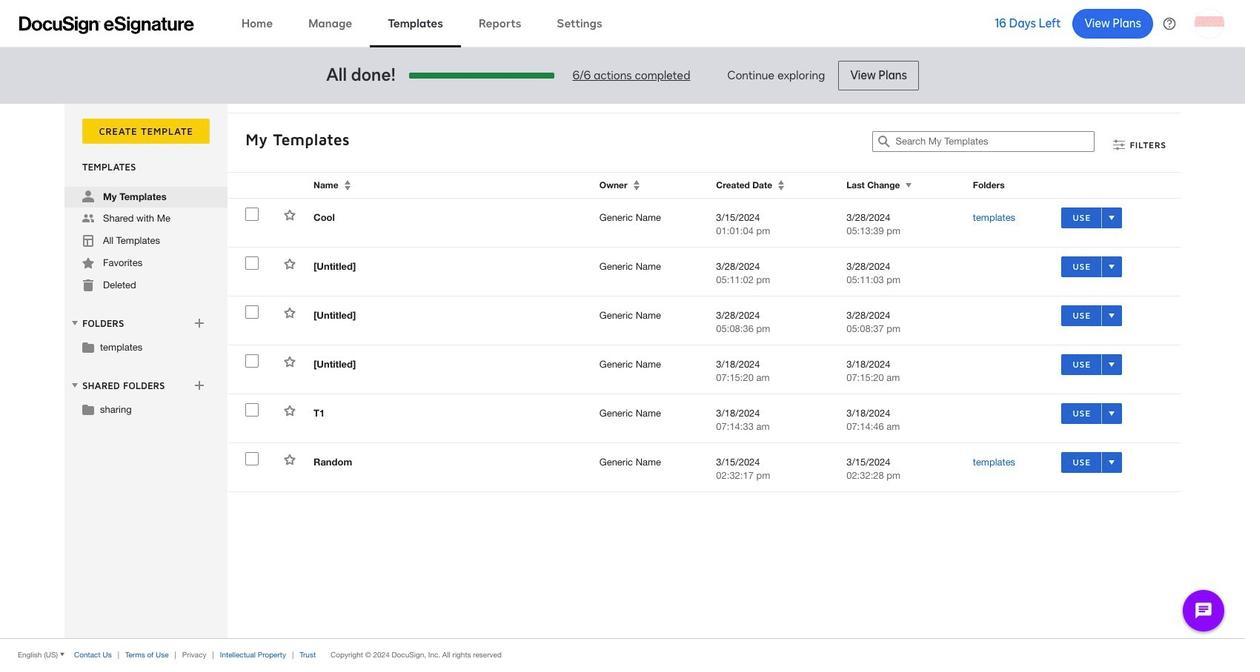 Task type: locate. For each thing, give the bounding box(es) containing it.
add t1 to favorites image
[[284, 405, 296, 417]]

view folders image
[[69, 317, 81, 329]]

0 vertical spatial add [untitled] to favorites image
[[284, 258, 296, 270]]

folder image for view shared folders "icon" at the bottom of page
[[82, 403, 94, 415]]

1 vertical spatial add [untitled] to favorites image
[[284, 307, 296, 319]]

1 folder image from the top
[[82, 341, 94, 353]]

folder image for the view folders icon
[[82, 341, 94, 353]]

user image
[[82, 191, 94, 202]]

your uploaded profile image image
[[1195, 9, 1225, 38]]

0 vertical spatial folder image
[[82, 341, 94, 353]]

add [untitled] to favorites image up add [untitled] to favorites icon
[[284, 307, 296, 319]]

Search My Templates text field
[[896, 132, 1095, 151]]

add [untitled] to favorites image
[[284, 258, 296, 270], [284, 307, 296, 319]]

1 vertical spatial folder image
[[82, 403, 94, 415]]

2 folder image from the top
[[82, 403, 94, 415]]

view shared folders image
[[69, 380, 81, 391]]

folder image
[[82, 341, 94, 353], [82, 403, 94, 415]]

star filled image
[[82, 257, 94, 269]]

1 add [untitled] to favorites image from the top
[[284, 258, 296, 270]]

add [untitled] to favorites image down add cool to favorites image
[[284, 258, 296, 270]]

add [untitled] to favorites image
[[284, 356, 296, 368]]

secondary navigation region
[[65, 104, 1185, 639]]



Task type: vqa. For each thing, say whether or not it's contained in the screenshot.
folder image to the bottom
yes



Task type: describe. For each thing, give the bounding box(es) containing it.
add cool to favorites image
[[284, 209, 296, 221]]

shared image
[[82, 213, 94, 225]]

more info region
[[0, 639, 1246, 670]]

add random to favorites image
[[284, 454, 296, 466]]

templates image
[[82, 235, 94, 247]]

2 add [untitled] to favorites image from the top
[[284, 307, 296, 319]]

docusign esignature image
[[19, 16, 194, 34]]

trash image
[[82, 280, 94, 291]]



